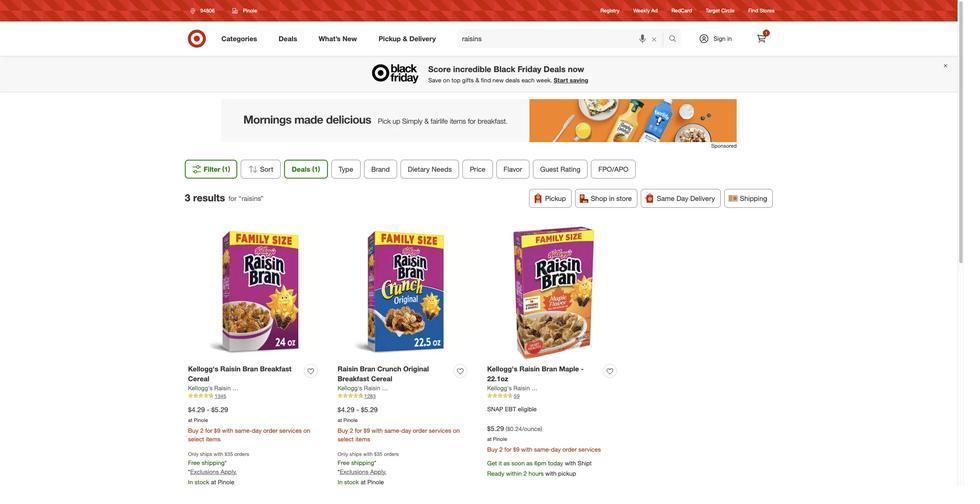 Task type: describe. For each thing, give the bounding box(es) containing it.
dietary needs button
[[400, 160, 459, 179]]

target
[[706, 7, 720, 14]]

shipping for breakfast
[[351, 460, 374, 467]]

get it as soon as 6pm today with shipt ready within 2 hours with pickup
[[487, 460, 592, 478]]

orders for breakfast
[[384, 451, 399, 458]]

$4.29 - $5.29 at pinole buy 2 for $9 with same-day order services on select items for crunch
[[338, 406, 460, 443]]

find stores
[[749, 7, 775, 14]]

on for raisin bran crunch original breakfast cereal
[[453, 427, 460, 435]]

sign in
[[714, 35, 732, 42]]

advertisement region
[[221, 99, 737, 142]]

in for sign
[[728, 35, 732, 42]]

now
[[568, 64, 585, 74]]

shop in store button
[[575, 189, 638, 208]]

free for breakfast
[[338, 460, 350, 467]]

kellogg's raisin bran link for raisin bran crunch original breakfast cereal
[[338, 384, 395, 393]]

$35 for breakfast
[[374, 451, 383, 458]]

redcard
[[672, 7, 692, 14]]

bran for kellogg's raisin bran breakfast cereal 'kellogg's raisin bran' link
[[232, 385, 245, 392]]

shop
[[591, 194, 607, 203]]

same day delivery
[[657, 194, 715, 203]]

circle
[[722, 7, 735, 14]]

target circle link
[[706, 7, 735, 14]]

$4.29 for kellogg's raisin bran breakfast cereal
[[188, 406, 205, 415]]

shipping
[[740, 194, 768, 203]]

2 inside get it as soon as 6pm today with shipt ready within 2 hours with pickup
[[524, 470, 527, 478]]

1283 link
[[338, 393, 471, 401]]

pickup for pickup & delivery
[[379, 34, 401, 43]]

$5.29 for breakfast
[[361, 406, 378, 415]]

sort
[[260, 165, 273, 174]]

6pm
[[535, 460, 547, 467]]

1 link
[[753, 29, 771, 48]]

free for cereal
[[188, 460, 200, 467]]

2 inside $5.29 ( $0.24 /ounce ) at pinole buy 2 for $9 with same-day order services
[[500, 446, 503, 454]]

raisin for kellogg's raisin bran maple - 22.1oz link
[[520, 365, 540, 374]]

$35 for cereal
[[225, 451, 233, 458]]

deals for deals (1)
[[292, 165, 310, 174]]

price
[[470, 165, 486, 174]]

redcard link
[[672, 7, 692, 14]]

services for raisin bran crunch original breakfast cereal
[[429, 427, 452, 435]]

raisin for kellogg's raisin bran breakfast cereal link
[[220, 365, 241, 374]]

search button
[[665, 29, 686, 50]]

top
[[452, 77, 461, 84]]

ready
[[487, 470, 505, 478]]

kellogg's raisin bran for raisin bran crunch original breakfast cereal
[[338, 385, 395, 392]]

$9 for breakfast
[[364, 427, 370, 435]]

kellogg's raisin bran maple - 22.1oz
[[487, 365, 584, 384]]

services for kellogg's raisin bran breakfast cereal
[[279, 427, 302, 435]]

delivery for pickup & delivery
[[410, 34, 436, 43]]

deals (1)
[[292, 165, 320, 174]]

94806 button
[[185, 3, 224, 18]]

(1) for filter (1)
[[222, 165, 230, 174]]

find
[[749, 7, 759, 14]]

week.
[[537, 77, 552, 84]]

shipt
[[578, 460, 592, 467]]

stores
[[760, 7, 775, 14]]

same
[[657, 194, 675, 203]]

original
[[403, 365, 429, 374]]

"raisins"
[[239, 194, 264, 203]]

weekly ad link
[[634, 7, 658, 14]]

in for kellogg's raisin bran breakfast cereal
[[188, 479, 193, 486]]

kellogg's raisin bran breakfast cereal
[[188, 365, 292, 384]]

94806
[[200, 7, 215, 14]]

only ships with $35 orders free shipping * * exclusions apply. in stock at  pinole for breakfast
[[338, 451, 399, 486]]

items for cereal
[[206, 436, 221, 443]]

flavor
[[504, 165, 522, 174]]

- inside kellogg's raisin bran maple - 22.1oz
[[581, 365, 584, 374]]

search
[[665, 35, 686, 44]]

incredible
[[453, 64, 492, 74]]

store
[[617, 194, 632, 203]]

1283
[[364, 393, 376, 400]]

59
[[514, 393, 520, 400]]

brand
[[371, 165, 390, 174]]

filter
[[204, 165, 220, 174]]

3
[[185, 192, 190, 204]]

breakfast inside kellogg's raisin bran breakfast cereal
[[260, 365, 292, 374]]

registry link
[[601, 7, 620, 14]]

exclusions apply. link for breakfast
[[340, 469, 387, 476]]

at inside $5.29 ( $0.24 /ounce ) at pinole buy 2 for $9 with same-day order services
[[487, 436, 492, 443]]

stock for breakfast
[[344, 479, 359, 486]]

kellogg's for kellogg's raisin bran breakfast cereal
[[188, 385, 213, 392]]

/ounce
[[522, 426, 541, 433]]

bran for kellogg's raisin bran breakfast cereal link
[[243, 365, 258, 374]]

new
[[493, 77, 504, 84]]

kellogg's raisin bran for kellogg's raisin bran breakfast cereal
[[188, 385, 245, 392]]

type
[[339, 165, 353, 174]]

What can we help you find? suggestions appear below search field
[[457, 29, 671, 48]]

filter (1) button
[[185, 160, 237, 179]]

flavor button
[[496, 160, 529, 179]]

type button
[[331, 160, 360, 179]]

in for shop
[[609, 194, 615, 203]]

shipping button
[[724, 189, 773, 208]]

ships for cereal
[[200, 451, 212, 458]]

pickup button
[[530, 189, 572, 208]]

kellogg's inside kellogg's raisin bran maple - 22.1oz
[[487, 365, 518, 374]]

find
[[481, 77, 491, 84]]

maple
[[559, 365, 579, 374]]

cereal inside kellogg's raisin bran breakfast cereal
[[188, 375, 210, 384]]

2 as from the left
[[527, 460, 533, 467]]

in for raisin bran crunch original breakfast cereal
[[338, 479, 343, 486]]

what's new
[[319, 34, 357, 43]]

1 as from the left
[[504, 460, 510, 467]]

59 link
[[487, 393, 620, 401]]

day for kellogg's raisin bran breakfast cereal
[[252, 427, 262, 435]]

order for kellogg's raisin bran breakfast cereal
[[263, 427, 278, 435]]

apply. for cereal
[[221, 469, 237, 476]]

shipping for cereal
[[202, 460, 225, 467]]

find stores link
[[749, 7, 775, 14]]

order inside $5.29 ( $0.24 /ounce ) at pinole buy 2 for $9 with same-day order services
[[563, 446, 577, 454]]

saving
[[570, 77, 589, 84]]

orders for cereal
[[234, 451, 249, 458]]

22.1oz
[[487, 375, 509, 384]]

ships for breakfast
[[350, 451, 362, 458]]

for inside $5.29 ( $0.24 /ounce ) at pinole buy 2 for $9 with same-day order services
[[505, 446, 512, 454]]

kellogg's raisin bran maple - 22.1oz link
[[487, 365, 600, 384]]

stock for cereal
[[195, 479, 209, 486]]

new
[[343, 34, 357, 43]]

bran for kellogg's raisin bran maple - 22.1oz's 'kellogg's raisin bran' link
[[532, 385, 544, 392]]

black
[[494, 64, 516, 74]]

score incredible black friday deals now save on top gifts & find new deals each week. start saving
[[428, 64, 589, 84]]

exclusions for breakfast
[[340, 469, 369, 476]]

1
[[766, 31, 768, 36]]

same day delivery button
[[641, 189, 721, 208]]

$4.29 for raisin bran crunch original breakfast cereal
[[338, 406, 355, 415]]

guest
[[540, 165, 559, 174]]

categories link
[[214, 29, 268, 48]]

day inside $5.29 ( $0.24 /ounce ) at pinole buy 2 for $9 with same-day order services
[[551, 446, 561, 454]]



Task type: locate. For each thing, give the bounding box(es) containing it.
raisin for kellogg's raisin bran maple - 22.1oz's 'kellogg's raisin bran' link
[[514, 385, 530, 392]]

bran inside kellogg's raisin bran breakfast cereal
[[243, 365, 258, 374]]

1 horizontal spatial in
[[728, 35, 732, 42]]

select for breakfast
[[338, 436, 354, 443]]

day down 1345 link
[[252, 427, 262, 435]]

&
[[403, 34, 408, 43], [476, 77, 479, 84]]

dietary needs
[[408, 165, 452, 174]]

within
[[506, 470, 522, 478]]

ships
[[200, 451, 212, 458], [350, 451, 362, 458]]

$4.29 - $5.29 at pinole buy 2 for $9 with same-day order services on select items
[[188, 406, 310, 443], [338, 406, 460, 443]]

1 vertical spatial deals
[[544, 64, 566, 74]]

bran for kellogg's raisin bran maple - 22.1oz link
[[542, 365, 557, 374]]

same- down 1283 "link"
[[385, 427, 402, 435]]

2 horizontal spatial -
[[581, 365, 584, 374]]

delivery for same day delivery
[[691, 194, 715, 203]]

pickup for pickup
[[545, 194, 566, 203]]

kellogg's raisin bran up 1345 on the left of page
[[188, 385, 245, 392]]

categories
[[221, 34, 257, 43]]

exclusions
[[190, 469, 219, 476], [340, 469, 369, 476]]

each
[[522, 77, 535, 84]]

1 horizontal spatial &
[[476, 77, 479, 84]]

0 horizontal spatial same-
[[235, 427, 252, 435]]

in right sign
[[728, 35, 732, 42]]

deals inside score incredible black friday deals now save on top gifts & find new deals each week. start saving
[[544, 64, 566, 74]]

$5.29 for cereal
[[211, 406, 228, 415]]

start
[[554, 77, 568, 84]]

0 horizontal spatial on
[[304, 427, 310, 435]]

rating
[[561, 165, 580, 174]]

raisin for raisin bran crunch original breakfast cereal's 'kellogg's raisin bran' link
[[364, 385, 380, 392]]

$5.29 down 1283
[[361, 406, 378, 415]]

)
[[541, 426, 543, 433]]

1 horizontal spatial -
[[356, 406, 359, 415]]

0 vertical spatial &
[[403, 34, 408, 43]]

same- for cereal
[[235, 427, 252, 435]]

2 horizontal spatial $9
[[513, 446, 520, 454]]

with
[[222, 427, 233, 435], [372, 427, 383, 435], [521, 446, 533, 454], [214, 451, 223, 458], [363, 451, 373, 458], [565, 460, 576, 467], [546, 470, 557, 478]]

ebt
[[505, 406, 516, 413]]

$5.29 inside $5.29 ( $0.24 /ounce ) at pinole buy 2 for $9 with same-day order services
[[487, 425, 504, 433]]

kellogg's raisin bran for kellogg's raisin bran maple - 22.1oz
[[487, 385, 544, 392]]

1 horizontal spatial only ships with $35 orders free shipping * * exclusions apply. in stock at  pinole
[[338, 451, 399, 486]]

kellogg's raisin bran up 1283
[[338, 385, 395, 392]]

results
[[193, 192, 225, 204]]

bran inside kellogg's raisin bran maple - 22.1oz
[[542, 365, 557, 374]]

1 horizontal spatial shipping
[[351, 460, 374, 467]]

0 horizontal spatial exclusions
[[190, 469, 219, 476]]

2 ships from the left
[[350, 451, 362, 458]]

day for raisin bran crunch original breakfast cereal
[[402, 427, 411, 435]]

apply. for breakfast
[[370, 469, 387, 476]]

2 in from the left
[[338, 479, 343, 486]]

1 horizontal spatial stock
[[344, 479, 359, 486]]

1 ships from the left
[[200, 451, 212, 458]]

bran inside "raisin bran crunch original breakfast cereal"
[[360, 365, 376, 374]]

1 horizontal spatial $35
[[374, 451, 383, 458]]

registry
[[601, 7, 620, 14]]

kellogg's raisin bran maple - 22.1oz image
[[487, 227, 620, 360], [487, 227, 620, 360]]

0 horizontal spatial (1)
[[222, 165, 230, 174]]

pinole inside dropdown button
[[243, 7, 257, 14]]

$4.29 - $5.29 at pinole buy 2 for $9 with same-day order services on select items for bran
[[188, 406, 310, 443]]

same- up 6pm on the bottom of page
[[534, 446, 551, 454]]

2 exclusions apply. link from the left
[[340, 469, 387, 476]]

1 horizontal spatial delivery
[[691, 194, 715, 203]]

bran down kellogg's raisin bran breakfast cereal at bottom left
[[232, 385, 245, 392]]

score
[[428, 64, 451, 74]]

snap
[[487, 406, 504, 413]]

1 horizontal spatial $5.29
[[361, 406, 378, 415]]

bran left maple
[[542, 365, 557, 374]]

select for cereal
[[188, 436, 204, 443]]

bran left crunch at left bottom
[[360, 365, 376, 374]]

kellogg's raisin bran link for kellogg's raisin bran breakfast cereal
[[188, 384, 245, 393]]

as
[[504, 460, 510, 467], [527, 460, 533, 467]]

1 horizontal spatial same-
[[385, 427, 402, 435]]

1 orders from the left
[[234, 451, 249, 458]]

breakfast up 1345 link
[[260, 365, 292, 374]]

kellogg's raisin bran link for kellogg's raisin bran maple - 22.1oz
[[487, 384, 544, 393]]

$9 down 1283
[[364, 427, 370, 435]]

2 free from the left
[[338, 460, 350, 467]]

2 select from the left
[[338, 436, 354, 443]]

1 horizontal spatial kellogg's raisin bran
[[338, 385, 395, 392]]

kellogg's down kellogg's raisin bran breakfast cereal at bottom left
[[188, 385, 213, 392]]

1 vertical spatial breakfast
[[338, 375, 369, 384]]

filter (1)
[[204, 165, 230, 174]]

0 horizontal spatial orders
[[234, 451, 249, 458]]

1 cereal from the left
[[188, 375, 210, 384]]

crunch
[[377, 365, 402, 374]]

gifts
[[462, 77, 474, 84]]

only ships with $35 orders free shipping * * exclusions apply. in stock at  pinole
[[188, 451, 249, 486], [338, 451, 399, 486]]

0 vertical spatial delivery
[[410, 34, 436, 43]]

kellogg's raisin bran link up 1283
[[338, 384, 395, 393]]

ad
[[652, 7, 658, 14]]

- for raisin bran crunch original breakfast cereal
[[356, 406, 359, 415]]

sponsored
[[712, 143, 737, 149]]

1345 link
[[188, 393, 321, 401]]

services
[[279, 427, 302, 435], [429, 427, 452, 435], [579, 446, 601, 454]]

free
[[188, 460, 200, 467], [338, 460, 350, 467]]

(1) for deals (1)
[[312, 165, 320, 174]]

(
[[506, 426, 508, 433]]

same- for breakfast
[[385, 427, 402, 435]]

on for kellogg's raisin bran breakfast cereal
[[304, 427, 310, 435]]

2 $4.29 - $5.29 at pinole buy 2 for $9 with same-day order services on select items from the left
[[338, 406, 460, 443]]

1 $4.29 - $5.29 at pinole buy 2 for $9 with same-day order services on select items from the left
[[188, 406, 310, 443]]

2 only from the left
[[338, 451, 348, 458]]

raisin inside kellogg's raisin bran maple - 22.1oz
[[520, 365, 540, 374]]

1 horizontal spatial services
[[429, 427, 452, 435]]

pickup inside pickup & delivery link
[[379, 34, 401, 43]]

$5.29 left '(' in the right bottom of the page
[[487, 425, 504, 433]]

same- inside $5.29 ( $0.24 /ounce ) at pinole buy 2 for $9 with same-day order services
[[534, 446, 551, 454]]

kellogg's for kellogg's raisin bran maple - 22.1oz
[[487, 385, 512, 392]]

0 horizontal spatial select
[[188, 436, 204, 443]]

sign in link
[[692, 29, 746, 48]]

only ships with $35 orders free shipping * * exclusions apply. in stock at  pinole for cereal
[[188, 451, 249, 486]]

2 $4.29 from the left
[[338, 406, 355, 415]]

pickup & delivery
[[379, 34, 436, 43]]

1 horizontal spatial buy
[[338, 427, 348, 435]]

1 horizontal spatial cereal
[[371, 375, 393, 384]]

1 kellogg's raisin bran link from the left
[[188, 384, 245, 393]]

1 horizontal spatial exclusions apply. link
[[340, 469, 387, 476]]

$5.29 down 1345 on the left of page
[[211, 406, 228, 415]]

0 horizontal spatial free
[[188, 460, 200, 467]]

0 horizontal spatial delivery
[[410, 34, 436, 43]]

0 horizontal spatial ships
[[200, 451, 212, 458]]

kellogg's down "raisin bran crunch original breakfast cereal"
[[338, 385, 362, 392]]

0 horizontal spatial services
[[279, 427, 302, 435]]

buy inside $5.29 ( $0.24 /ounce ) at pinole buy 2 for $9 with same-day order services
[[487, 446, 498, 454]]

0 horizontal spatial kellogg's raisin bran link
[[188, 384, 245, 393]]

1 horizontal spatial in
[[338, 479, 343, 486]]

1 horizontal spatial $4.29
[[338, 406, 355, 415]]

2 horizontal spatial kellogg's raisin bran
[[487, 385, 544, 392]]

pickup right new
[[379, 34, 401, 43]]

delivery up score
[[410, 34, 436, 43]]

1 select from the left
[[188, 436, 204, 443]]

2 only ships with $35 orders free shipping * * exclusions apply. in stock at  pinole from the left
[[338, 451, 399, 486]]

1 vertical spatial pickup
[[545, 194, 566, 203]]

1 free from the left
[[188, 460, 200, 467]]

0 horizontal spatial breakfast
[[260, 365, 292, 374]]

breakfast up 1283
[[338, 375, 369, 384]]

kellogg's raisin bran link up 1345 on the left of page
[[188, 384, 245, 393]]

hours
[[529, 470, 544, 478]]

1 in from the left
[[188, 479, 193, 486]]

1 vertical spatial in
[[609, 194, 615, 203]]

1 horizontal spatial as
[[527, 460, 533, 467]]

2 apply. from the left
[[370, 469, 387, 476]]

$4.29 - $5.29 at pinole buy 2 for $9 with same-day order services on select items down 1283 "link"
[[338, 406, 460, 443]]

shop in store
[[591, 194, 632, 203]]

for
[[229, 194, 237, 203], [205, 427, 213, 435], [355, 427, 362, 435], [505, 446, 512, 454]]

deals for deals
[[279, 34, 297, 43]]

kellogg's raisin bran breakfast cereal image
[[188, 227, 321, 360], [188, 227, 321, 360]]

kellogg's inside kellogg's raisin bran breakfast cereal
[[188, 365, 219, 374]]

1 items from the left
[[206, 436, 221, 443]]

0 horizontal spatial $9
[[214, 427, 220, 435]]

in
[[188, 479, 193, 486], [338, 479, 343, 486]]

1 horizontal spatial pickup
[[545, 194, 566, 203]]

raisin
[[220, 365, 241, 374], [338, 365, 358, 374], [520, 365, 540, 374], [214, 385, 231, 392], [364, 385, 380, 392], [514, 385, 530, 392]]

3 results for "raisins"
[[185, 192, 264, 204]]

0 horizontal spatial order
[[263, 427, 278, 435]]

what's new link
[[311, 29, 368, 48]]

-
[[581, 365, 584, 374], [207, 406, 210, 415], [356, 406, 359, 415]]

raisin bran crunch original breakfast cereal
[[338, 365, 429, 384]]

weekly ad
[[634, 7, 658, 14]]

2 cereal from the left
[[371, 375, 393, 384]]

0 horizontal spatial &
[[403, 34, 408, 43]]

1 stock from the left
[[195, 479, 209, 486]]

0 horizontal spatial exclusions apply. link
[[190, 469, 237, 476]]

0 horizontal spatial $4.29 - $5.29 at pinole buy 2 for $9 with same-day order services on select items
[[188, 406, 310, 443]]

pinole button
[[227, 3, 263, 18]]

1 only from the left
[[188, 451, 199, 458]]

0 horizontal spatial pickup
[[379, 34, 401, 43]]

pinole
[[243, 7, 257, 14], [194, 417, 208, 424], [344, 417, 358, 424], [493, 436, 507, 443], [218, 479, 234, 486], [368, 479, 384, 486]]

0 horizontal spatial -
[[207, 406, 210, 415]]

0 horizontal spatial buy
[[188, 427, 199, 435]]

2 kellogg's raisin bran link from the left
[[338, 384, 395, 393]]

2 horizontal spatial same-
[[534, 446, 551, 454]]

day up today
[[551, 446, 561, 454]]

$9 up soon
[[513, 446, 520, 454]]

order for raisin bran crunch original breakfast cereal
[[413, 427, 427, 435]]

2 $35 from the left
[[374, 451, 383, 458]]

$9 down 1345 on the left of page
[[214, 427, 220, 435]]

0 horizontal spatial apply.
[[221, 469, 237, 476]]

as right it
[[504, 460, 510, 467]]

order down 1283 "link"
[[413, 427, 427, 435]]

0 vertical spatial in
[[728, 35, 732, 42]]

0 horizontal spatial $35
[[225, 451, 233, 458]]

1 vertical spatial &
[[476, 77, 479, 84]]

at
[[188, 417, 193, 424], [338, 417, 342, 424], [487, 436, 492, 443], [211, 479, 216, 486], [361, 479, 366, 486]]

1 (1) from the left
[[222, 165, 230, 174]]

0 horizontal spatial day
[[252, 427, 262, 435]]

needs
[[432, 165, 452, 174]]

(1) left type button
[[312, 165, 320, 174]]

pickup inside pickup button
[[545, 194, 566, 203]]

2 horizontal spatial $5.29
[[487, 425, 504, 433]]

(1) inside button
[[222, 165, 230, 174]]

1 horizontal spatial on
[[443, 77, 450, 84]]

apply.
[[221, 469, 237, 476], [370, 469, 387, 476]]

1 shipping from the left
[[202, 460, 225, 467]]

services inside $5.29 ( $0.24 /ounce ) at pinole buy 2 for $9 with same-day order services
[[579, 446, 601, 454]]

2 items from the left
[[356, 436, 370, 443]]

breakfast
[[260, 365, 292, 374], [338, 375, 369, 384]]

2 horizontal spatial day
[[551, 446, 561, 454]]

delivery inside button
[[691, 194, 715, 203]]

in
[[728, 35, 732, 42], [609, 194, 615, 203]]

bran for raisin bran crunch original breakfast cereal's 'kellogg's raisin bran' link
[[382, 385, 395, 392]]

2 horizontal spatial order
[[563, 446, 577, 454]]

2
[[200, 427, 204, 435], [350, 427, 353, 435], [500, 446, 503, 454], [524, 470, 527, 478]]

0 horizontal spatial in
[[609, 194, 615, 203]]

raisin for kellogg's raisin bran breakfast cereal 'kellogg's raisin bran' link
[[214, 385, 231, 392]]

deals
[[506, 77, 520, 84]]

sign
[[714, 35, 726, 42]]

$5.29
[[211, 406, 228, 415], [361, 406, 378, 415], [487, 425, 504, 433]]

1 horizontal spatial day
[[402, 427, 411, 435]]

(1)
[[222, 165, 230, 174], [312, 165, 320, 174]]

what's
[[319, 34, 341, 43]]

0 horizontal spatial in
[[188, 479, 193, 486]]

1 exclusions from the left
[[190, 469, 219, 476]]

day down 1283 "link"
[[402, 427, 411, 435]]

0 horizontal spatial stock
[[195, 479, 209, 486]]

1 horizontal spatial free
[[338, 460, 350, 467]]

buy for breakfast
[[338, 427, 348, 435]]

2 horizontal spatial on
[[453, 427, 460, 435]]

3 kellogg's raisin bran from the left
[[487, 385, 544, 392]]

raisin inside "raisin bran crunch original breakfast cereal"
[[338, 365, 358, 374]]

1 apply. from the left
[[221, 469, 237, 476]]

1 horizontal spatial select
[[338, 436, 354, 443]]

1 horizontal spatial breakfast
[[338, 375, 369, 384]]

guest rating button
[[533, 160, 588, 179]]

1 horizontal spatial ships
[[350, 451, 362, 458]]

1 horizontal spatial (1)
[[312, 165, 320, 174]]

eligible
[[518, 406, 537, 413]]

kellogg's up '22.1oz'
[[487, 365, 518, 374]]

0 horizontal spatial shipping
[[202, 460, 225, 467]]

deals
[[279, 34, 297, 43], [544, 64, 566, 74], [292, 165, 310, 174]]

deals link
[[271, 29, 308, 48]]

2 kellogg's raisin bran from the left
[[338, 385, 395, 392]]

1 $35 from the left
[[225, 451, 233, 458]]

only for kellogg's raisin bran breakfast cereal
[[188, 451, 199, 458]]

0 vertical spatial pickup
[[379, 34, 401, 43]]

in inside button
[[609, 194, 615, 203]]

$9
[[214, 427, 220, 435], [364, 427, 370, 435], [513, 446, 520, 454]]

2 horizontal spatial services
[[579, 446, 601, 454]]

pickup
[[558, 470, 576, 478]]

2 vertical spatial deals
[[292, 165, 310, 174]]

same- down 1345 link
[[235, 427, 252, 435]]

1 kellogg's raisin bran from the left
[[188, 385, 245, 392]]

deals right sort
[[292, 165, 310, 174]]

breakfast inside "raisin bran crunch original breakfast cereal"
[[338, 375, 369, 384]]

it
[[499, 460, 502, 467]]

save
[[428, 77, 442, 84]]

kellogg's raisin bran link up 59
[[487, 384, 544, 393]]

get
[[487, 460, 497, 467]]

buy for cereal
[[188, 427, 199, 435]]

snap ebt eligible
[[487, 406, 537, 413]]

1 horizontal spatial orders
[[384, 451, 399, 458]]

1 only ships with $35 orders free shipping * * exclusions apply. in stock at  pinole from the left
[[188, 451, 249, 486]]

2 horizontal spatial buy
[[487, 446, 498, 454]]

1 horizontal spatial only
[[338, 451, 348, 458]]

for inside 3 results for "raisins"
[[229, 194, 237, 203]]

2 (1) from the left
[[312, 165, 320, 174]]

0 horizontal spatial kellogg's raisin bran
[[188, 385, 245, 392]]

$9 inside $5.29 ( $0.24 /ounce ) at pinole buy 2 for $9 with same-day order services
[[513, 446, 520, 454]]

order up today
[[563, 446, 577, 454]]

exclusions for cereal
[[190, 469, 219, 476]]

$0.24
[[508, 426, 522, 433]]

0 horizontal spatial as
[[504, 460, 510, 467]]

kellogg's raisin bran breakfast cereal link
[[188, 365, 301, 384]]

0 horizontal spatial items
[[206, 436, 221, 443]]

deals up start
[[544, 64, 566, 74]]

(1) right filter
[[222, 165, 230, 174]]

1 horizontal spatial kellogg's raisin bran link
[[338, 384, 395, 393]]

bran up 1345 link
[[243, 365, 258, 374]]

cereal inside "raisin bran crunch original breakfast cereal"
[[371, 375, 393, 384]]

$35
[[225, 451, 233, 458], [374, 451, 383, 458]]

fpo/apo button
[[591, 160, 636, 179]]

0 horizontal spatial $5.29
[[211, 406, 228, 415]]

2 stock from the left
[[344, 479, 359, 486]]

only for raisin bran crunch original breakfast cereal
[[338, 451, 348, 458]]

2 orders from the left
[[384, 451, 399, 458]]

kellogg's down '22.1oz'
[[487, 385, 512, 392]]

pickup down guest rating
[[545, 194, 566, 203]]

on
[[443, 77, 450, 84], [304, 427, 310, 435], [453, 427, 460, 435]]

1 $4.29 from the left
[[188, 406, 205, 415]]

pinole inside $5.29 ( $0.24 /ounce ) at pinole buy 2 for $9 with same-day order services
[[493, 436, 507, 443]]

pickup
[[379, 34, 401, 43], [545, 194, 566, 203]]

items for breakfast
[[356, 436, 370, 443]]

- for kellogg's raisin bran breakfast cereal
[[207, 406, 210, 415]]

1 horizontal spatial order
[[413, 427, 427, 435]]

0 horizontal spatial only ships with $35 orders free shipping * * exclusions apply. in stock at  pinole
[[188, 451, 249, 486]]

in left store
[[609, 194, 615, 203]]

exclusions apply. link for cereal
[[190, 469, 237, 476]]

brand button
[[364, 160, 397, 179]]

1 exclusions apply. link from the left
[[190, 469, 237, 476]]

$4.29 - $5.29 at pinole buy 2 for $9 with same-day order services on select items down 1345 link
[[188, 406, 310, 443]]

on inside score incredible black friday deals now save on top gifts & find new deals each week. start saving
[[443, 77, 450, 84]]

0 horizontal spatial cereal
[[188, 375, 210, 384]]

& inside score incredible black friday deals now save on top gifts & find new deals each week. start saving
[[476, 77, 479, 84]]

order down 1345 link
[[263, 427, 278, 435]]

2 horizontal spatial kellogg's raisin bran link
[[487, 384, 544, 393]]

with inside $5.29 ( $0.24 /ounce ) at pinole buy 2 for $9 with same-day order services
[[521, 446, 533, 454]]

1 horizontal spatial exclusions
[[340, 469, 369, 476]]

2 shipping from the left
[[351, 460, 374, 467]]

0 horizontal spatial only
[[188, 451, 199, 458]]

delivery right day
[[691, 194, 715, 203]]

1 horizontal spatial apply.
[[370, 469, 387, 476]]

pickup & delivery link
[[371, 29, 447, 48]]

raisin bran crunch original breakfast cereal image
[[338, 227, 471, 360], [338, 227, 471, 360]]

1 horizontal spatial items
[[356, 436, 370, 443]]

kellogg's raisin bran up 59
[[487, 385, 544, 392]]

$9 for cereal
[[214, 427, 220, 435]]

3 kellogg's raisin bran link from the left
[[487, 384, 544, 393]]

kellogg's up 1345 on the left of page
[[188, 365, 219, 374]]

delivery
[[410, 34, 436, 43], [691, 194, 715, 203]]

kellogg's for raisin bran crunch original breakfast cereal
[[338, 385, 362, 392]]

0 vertical spatial breakfast
[[260, 365, 292, 374]]

1 horizontal spatial $9
[[364, 427, 370, 435]]

2 exclusions from the left
[[340, 469, 369, 476]]

price button
[[463, 160, 493, 179]]

deals left what's
[[279, 34, 297, 43]]

$5.29 ( $0.24 /ounce ) at pinole buy 2 for $9 with same-day order services
[[487, 425, 601, 454]]

raisin inside kellogg's raisin bran breakfast cereal
[[220, 365, 241, 374]]

bran down kellogg's raisin bran maple - 22.1oz
[[532, 385, 544, 392]]

0 vertical spatial deals
[[279, 34, 297, 43]]

as left 6pm on the bottom of page
[[527, 460, 533, 467]]

1 horizontal spatial $4.29 - $5.29 at pinole buy 2 for $9 with same-day order services on select items
[[338, 406, 460, 443]]

1 vertical spatial delivery
[[691, 194, 715, 203]]

bran down "raisin bran crunch original breakfast cereal"
[[382, 385, 395, 392]]

*
[[225, 460, 227, 467], [374, 460, 376, 467], [188, 469, 190, 476], [338, 469, 340, 476]]

0 horizontal spatial $4.29
[[188, 406, 205, 415]]



Task type: vqa. For each thing, say whether or not it's contained in the screenshot.
the middle $9
yes



